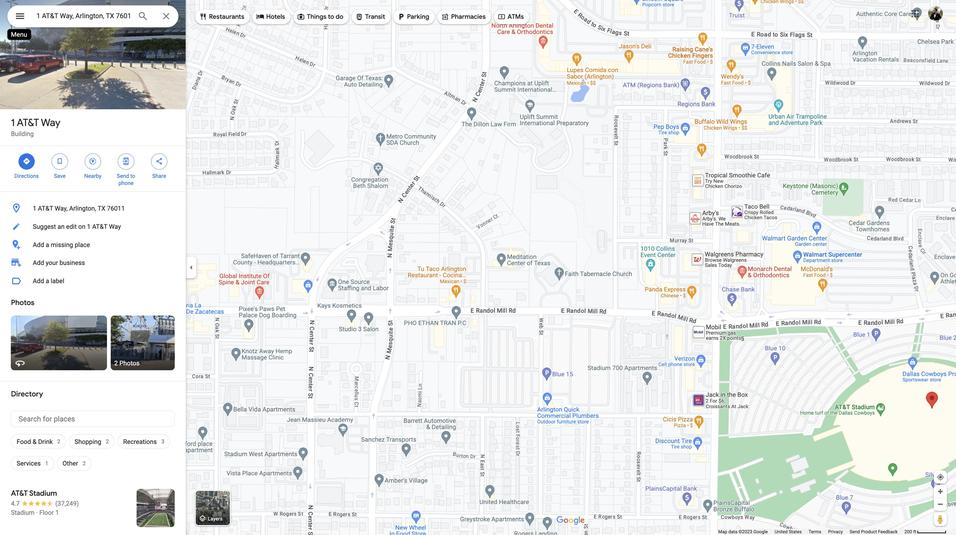 Task type: vqa. For each thing, say whether or not it's contained in the screenshot.
the top 'on'
no



Task type: describe. For each thing, give the bounding box(es) containing it.
suggest an edit on 1 at&t way button
[[0, 217, 186, 236]]

footer inside google maps element
[[719, 529, 905, 535]]

way inside 1 at&t way building
[[41, 116, 60, 129]]

2 inside other 2
[[83, 460, 86, 467]]


[[441, 12, 449, 22]]

save
[[54, 173, 66, 179]]

hotels
[[266, 13, 285, 21]]

on
[[78, 223, 85, 230]]

show your location image
[[937, 473, 945, 481]]

food & drink 2
[[17, 438, 60, 445]]

200 ft button
[[905, 529, 947, 535]]

add a missing place button
[[0, 236, 186, 254]]

1 inside services 1
[[45, 460, 48, 467]]

 atms
[[498, 12, 524, 22]]

(37,249)
[[55, 500, 79, 507]]

business
[[60, 259, 85, 267]]

 button
[[7, 5, 33, 29]]

privacy button
[[828, 529, 843, 535]]

 restaurants
[[199, 12, 244, 22]]

states
[[789, 529, 802, 535]]

&
[[33, 438, 37, 445]]

google maps element
[[0, 0, 956, 535]]

200 ft
[[905, 529, 917, 535]]


[[122, 156, 130, 166]]

pharmacies
[[451, 13, 486, 21]]

food
[[17, 438, 31, 445]]

add for add a missing place
[[33, 241, 44, 248]]

3
[[161, 438, 164, 445]]

2 inside food & drink 2
[[57, 438, 60, 445]]

map
[[719, 529, 728, 535]]

add a label
[[33, 277, 64, 285]]

terms
[[809, 529, 822, 535]]

other
[[63, 460, 78, 467]]


[[56, 156, 64, 166]]

things
[[307, 13, 327, 21]]

an
[[58, 223, 65, 230]]

1 at&t way, arlington, tx 76011 button
[[0, 199, 186, 217]]

your
[[46, 259, 58, 267]]

ft
[[914, 529, 917, 535]]

arlington,
[[69, 205, 96, 212]]

1 at&t way main content
[[0, 0, 186, 535]]

united states button
[[775, 529, 802, 535]]

76011
[[107, 205, 125, 212]]

privacy
[[828, 529, 843, 535]]

edit
[[66, 223, 77, 230]]

add for add your business
[[33, 259, 44, 267]]

terms button
[[809, 529, 822, 535]]

 hotels
[[256, 12, 285, 22]]

©2023
[[739, 529, 753, 535]]

send to phone
[[117, 173, 135, 187]]

directions
[[14, 173, 39, 179]]

 transit
[[355, 12, 385, 22]]

to inside  things to do
[[328, 13, 334, 21]]

1 inside 1 at&t way building
[[11, 116, 15, 129]]

2 photos
[[114, 360, 140, 367]]


[[256, 12, 264, 22]]


[[22, 156, 31, 166]]

zoom out image
[[937, 501, 944, 508]]

add your business
[[33, 259, 85, 267]]

send product feedback
[[850, 529, 898, 535]]

suggest an edit on 1 at&t way
[[33, 223, 121, 230]]

recreations 3
[[123, 438, 164, 445]]

add for add a label
[[33, 277, 44, 285]]

200
[[905, 529, 912, 535]]

google
[[754, 529, 768, 535]]

shopping 2
[[75, 438, 109, 445]]

collapse side panel image
[[186, 262, 196, 273]]

actions for 1 at&t way region
[[0, 146, 186, 192]]

none text field inside 1 at&t way main content
[[11, 411, 175, 427]]

way,
[[55, 205, 68, 212]]

 search field
[[7, 5, 179, 29]]

at&t up 4.7
[[11, 489, 28, 498]]


[[498, 12, 506, 22]]

united states
[[775, 529, 802, 535]]

restaurants
[[209, 13, 244, 21]]

1 at&t way, arlington, tx 76011
[[33, 205, 125, 212]]



Task type: locate. For each thing, give the bounding box(es) containing it.
united
[[775, 529, 788, 535]]

add down suggest
[[33, 241, 44, 248]]

2 inside button
[[114, 360, 118, 367]]

add a missing place
[[33, 241, 90, 248]]

1 vertical spatial stadium
[[11, 509, 35, 516]]

3 add from the top
[[33, 277, 44, 285]]

send left product at bottom
[[850, 529, 860, 535]]

add inside add your business link
[[33, 259, 44, 267]]

label
[[51, 277, 64, 285]]

way down 76011
[[109, 223, 121, 230]]

0 vertical spatial photos
[[11, 298, 34, 307]]

transit
[[365, 13, 385, 21]]

to up phone
[[130, 173, 135, 179]]

suggest
[[33, 223, 56, 230]]

stadium down 4.7
[[11, 509, 35, 516]]

0 horizontal spatial to
[[130, 173, 135, 179]]

feedback
[[878, 529, 898, 535]]

stadium up 4.7 stars 37,249 reviews image in the left of the page
[[29, 489, 57, 498]]

map data ©2023 google
[[719, 529, 768, 535]]

atms
[[508, 13, 524, 21]]

send inside button
[[850, 529, 860, 535]]

zoom in image
[[937, 488, 944, 495]]

data
[[729, 529, 738, 535]]

2 inside shopping 2
[[106, 438, 109, 445]]

add
[[33, 241, 44, 248], [33, 259, 44, 267], [33, 277, 44, 285]]

1 vertical spatial photos
[[119, 360, 140, 367]]

1 right floor
[[55, 509, 59, 516]]

at&t right on
[[92, 223, 107, 230]]

1 horizontal spatial to
[[328, 13, 334, 21]]

place
[[75, 241, 90, 248]]

1 vertical spatial add
[[33, 259, 44, 267]]

1 vertical spatial to
[[130, 173, 135, 179]]

layers
[[208, 516, 223, 522]]

None field
[[36, 10, 130, 21]]

footer containing map data ©2023 google
[[719, 529, 905, 535]]

google account: andrew wills  
(andrew.wills@adept.ai) image
[[929, 6, 943, 21]]

1 horizontal spatial send
[[850, 529, 860, 535]]

4.7 stars 37,249 reviews image
[[11, 499, 79, 508]]

photos inside 2 photos button
[[119, 360, 140, 367]]

send
[[117, 173, 129, 179], [850, 529, 860, 535]]

a left 'label'
[[46, 277, 49, 285]]

None text field
[[11, 411, 175, 427]]

share
[[152, 173, 166, 179]]

2
[[114, 360, 118, 367], [57, 438, 60, 445], [106, 438, 109, 445], [83, 460, 86, 467]]

drink
[[38, 438, 53, 445]]

a for label
[[46, 277, 49, 285]]

1 vertical spatial a
[[46, 277, 49, 285]]

services
[[17, 460, 41, 467]]

to inside send to phone
[[130, 173, 135, 179]]

0 vertical spatial a
[[46, 241, 49, 248]]


[[297, 12, 305, 22]]

add a label button
[[0, 272, 186, 290]]

add inside add a label button
[[33, 277, 44, 285]]

to left do
[[328, 13, 334, 21]]

1 horizontal spatial photos
[[119, 360, 140, 367]]

show street view coverage image
[[934, 512, 947, 526]]

add left the your
[[33, 259, 44, 267]]


[[15, 10, 26, 23]]

1 vertical spatial send
[[850, 529, 860, 535]]

2 a from the top
[[46, 277, 49, 285]]

 things to do
[[297, 12, 344, 22]]

parking
[[407, 13, 429, 21]]

do
[[336, 13, 344, 21]]


[[397, 12, 405, 22]]

1 horizontal spatial way
[[109, 223, 121, 230]]

1 a from the top
[[46, 241, 49, 248]]

1 up suggest
[[33, 205, 36, 212]]

4.7
[[11, 500, 20, 507]]

tx
[[98, 205, 105, 212]]

add left 'label'
[[33, 277, 44, 285]]

1 at&t way building
[[11, 116, 60, 138]]

nearby
[[84, 173, 102, 179]]

2 photos button
[[111, 316, 175, 370]]

0 horizontal spatial send
[[117, 173, 129, 179]]

at&t
[[17, 116, 39, 129], [38, 205, 53, 212], [92, 223, 107, 230], [11, 489, 28, 498]]


[[89, 156, 97, 166]]

none field inside the 1 at&t way, arlington, tx 76011 field
[[36, 10, 130, 21]]

way inside suggest an edit on 1 at&t way button
[[109, 223, 121, 230]]

floor
[[39, 509, 54, 516]]

0 vertical spatial add
[[33, 241, 44, 248]]

0 vertical spatial to
[[328, 13, 334, 21]]

way
[[41, 116, 60, 129], [109, 223, 121, 230]]


[[155, 156, 163, 166]]

way up the 
[[41, 116, 60, 129]]

1 vertical spatial way
[[109, 223, 121, 230]]

stadium
[[29, 489, 57, 498], [11, 509, 35, 516]]

photos
[[11, 298, 34, 307], [119, 360, 140, 367]]

1 right on
[[87, 223, 91, 230]]

2 add from the top
[[33, 259, 44, 267]]

missing
[[51, 241, 73, 248]]


[[355, 12, 364, 22]]

stadium · floor 1
[[11, 509, 59, 516]]

at&t up building
[[17, 116, 39, 129]]

phone
[[119, 180, 134, 187]]

1 AT&T Way, Arlington, TX 76011 field
[[7, 5, 179, 27]]

services 1
[[17, 460, 48, 467]]

·
[[36, 509, 38, 516]]

other 2
[[63, 460, 86, 467]]

0 horizontal spatial way
[[41, 116, 60, 129]]

a left missing at top
[[46, 241, 49, 248]]


[[199, 12, 207, 22]]

send for send to phone
[[117, 173, 129, 179]]

1 up building
[[11, 116, 15, 129]]

recreations
[[123, 438, 157, 445]]

0 vertical spatial way
[[41, 116, 60, 129]]

send up phone
[[117, 173, 129, 179]]

send inside send to phone
[[117, 173, 129, 179]]

 parking
[[397, 12, 429, 22]]

1 right services
[[45, 460, 48, 467]]

send for send product feedback
[[850, 529, 860, 535]]

0 vertical spatial send
[[117, 173, 129, 179]]

at&t left way,
[[38, 205, 53, 212]]

 pharmacies
[[441, 12, 486, 22]]

product
[[861, 529, 877, 535]]

0 vertical spatial stadium
[[29, 489, 57, 498]]

footer
[[719, 529, 905, 535]]

at&t stadium
[[11, 489, 57, 498]]

add inside add a missing place 'button'
[[33, 241, 44, 248]]

a inside button
[[46, 277, 49, 285]]

a for missing
[[46, 241, 49, 248]]

shopping
[[75, 438, 101, 445]]

2 vertical spatial add
[[33, 277, 44, 285]]

directory
[[11, 389, 43, 399]]

a inside 'button'
[[46, 241, 49, 248]]

at&t inside 1 at&t way building
[[17, 116, 39, 129]]

add your business link
[[0, 254, 186, 272]]

building
[[11, 130, 34, 138]]

send product feedback button
[[850, 529, 898, 535]]

1 add from the top
[[33, 241, 44, 248]]

0 horizontal spatial photos
[[11, 298, 34, 307]]



